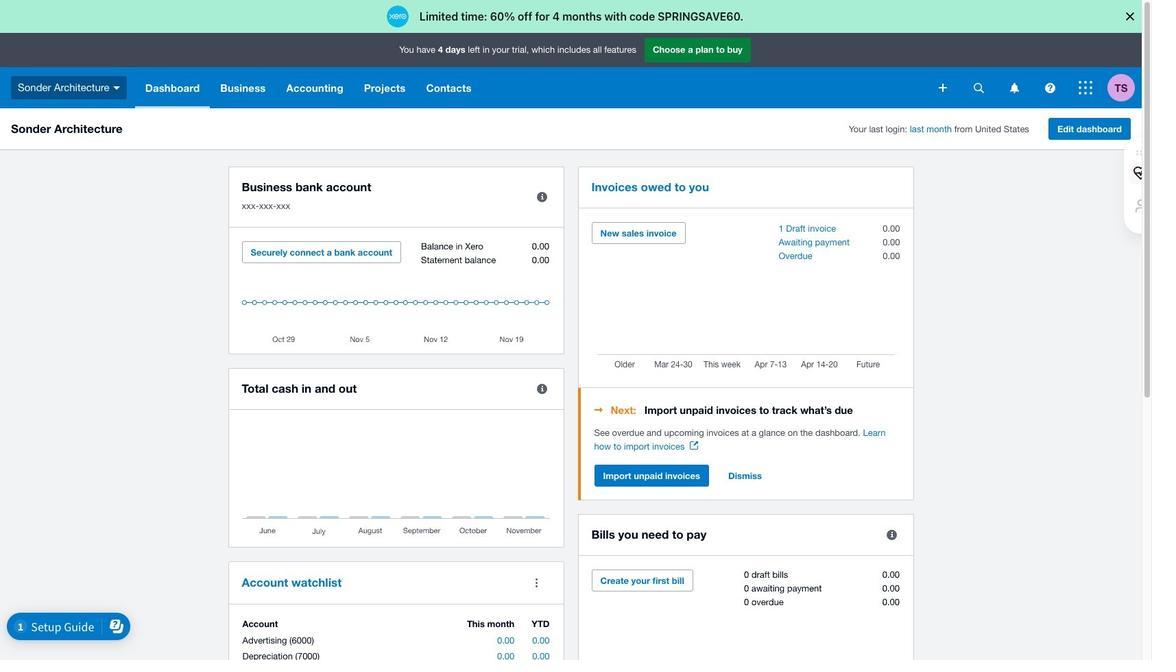 Task type: describe. For each thing, give the bounding box(es) containing it.
empty state bank feed widget with a tooltip explaining the feature. includes a 'securely connect a bank account' button and a data-less flat line graph marking four weekly dates, indicating future account balance tracking. image
[[242, 241, 551, 344]]

2 horizontal spatial svg image
[[974, 83, 984, 93]]

2 horizontal spatial svg image
[[1079, 81, 1093, 95]]



Task type: locate. For each thing, give the bounding box(es) containing it.
empty state of the bills widget with a 'create your first bill' button and an unpopulated column graph. image
[[592, 570, 900, 661]]

heading
[[594, 402, 900, 418]]

empty state widget for the total cash in and out feature, displaying a column graph summarising bank transaction data as total money in versus total money out across all connected bank accounts, enabling a visual comparison of the two amounts. image
[[242, 424, 551, 537]]

accounts watchlist options image
[[523, 569, 551, 597]]

1 horizontal spatial svg image
[[939, 84, 947, 92]]

banner
[[0, 33, 1142, 108]]

panel body document
[[594, 427, 900, 454], [594, 427, 900, 454]]

1 horizontal spatial svg image
[[1045, 83, 1055, 93]]

opens in a new tab image
[[690, 442, 699, 450]]

0 horizontal spatial svg image
[[1010, 83, 1019, 93]]

svg image
[[974, 83, 984, 93], [939, 84, 947, 92], [113, 86, 120, 90]]

svg image
[[1079, 81, 1093, 95], [1010, 83, 1019, 93], [1045, 83, 1055, 93]]

0 horizontal spatial svg image
[[113, 86, 120, 90]]

dialog
[[0, 0, 1152, 33]]



Task type: vqa. For each thing, say whether or not it's contained in the screenshot.
Panel body document
yes



